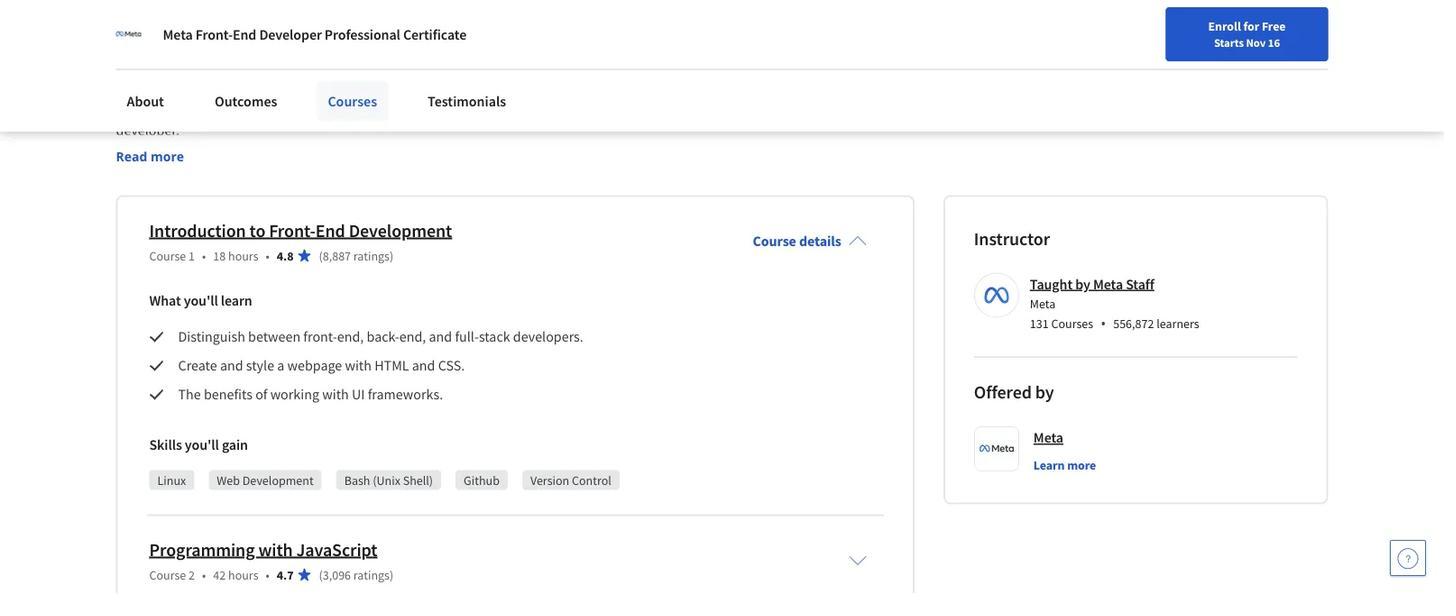 Task type: describe. For each thing, give the bounding box(es) containing it.
more inside learn more button
[[1067, 457, 1096, 473]]

webpage
[[287, 357, 342, 375]]

testimonials link
[[417, 81, 517, 121]]

testimonials
[[428, 92, 506, 110]]

42
[[213, 567, 226, 583]]

0 horizontal spatial courses
[[328, 92, 377, 110]]

( 3,096 ratings )
[[319, 567, 393, 583]]

designed
[[650, 78, 705, 96]]

back-
[[367, 328, 399, 346]]

build
[[392, 78, 423, 96]]

hours for programming
[[228, 567, 258, 583]]

enroll
[[1208, 18, 1241, 34]]

2 the from the left
[[725, 78, 745, 96]]

1 horizontal spatial certificate
[[403, 25, 467, 43]]

course for introduction to front-end development
[[149, 248, 186, 264]]

taught
[[1030, 275, 1073, 293]]

a left career
[[656, 100, 663, 118]]

help center image
[[1397, 548, 1419, 569]]

starts
[[1214, 35, 1244, 50]]

the benefits of working with ui frameworks.
[[178, 386, 443, 404]]

version
[[530, 472, 569, 488]]

skills
[[149, 436, 182, 454]]

front- inside want to get started in the world of coding and build websites as a career? this certificate, designed by the software engineering experts at meta—the creators of facebook and instagram, will prepare you for a career as a front-end developer. read more
[[733, 100, 767, 118]]

meta up learn
[[1034, 429, 1063, 447]]

developer.
[[116, 121, 179, 139]]

what you'll learn
[[149, 292, 252, 310]]

about link
[[116, 81, 175, 121]]

0 vertical spatial with
[[345, 357, 372, 375]]

offered by
[[974, 381, 1054, 404]]

control
[[572, 472, 611, 488]]

full-
[[455, 328, 479, 346]]

stack
[[479, 328, 510, 346]]

show notifications image
[[1201, 23, 1222, 44]]

for inside want to get started in the world of coding and build websites as a career? this certificate, designed by the software engineering experts at meta—the creators of facebook and instagram, will prepare you for a career as a front-end developer. read more
[[636, 100, 653, 118]]

version control
[[530, 472, 611, 488]]

4.7
[[277, 567, 294, 583]]

you
[[611, 100, 633, 118]]

engineering
[[116, 100, 188, 118]]

web development
[[217, 472, 314, 488]]

9
[[384, 22, 397, 54]]

ratings for front-
[[353, 248, 390, 264]]

1 the from the left
[[247, 78, 267, 96]]

about
[[127, 92, 164, 110]]

0 horizontal spatial front-
[[196, 25, 233, 43]]

1 horizontal spatial front-
[[269, 219, 316, 242]]

and left build
[[366, 78, 389, 96]]

) for introduction to front-end development
[[390, 248, 393, 264]]

( for javascript
[[319, 567, 323, 583]]

meta right meta icon
[[163, 25, 193, 43]]

end
[[767, 100, 790, 118]]

• left 4.7
[[266, 567, 270, 583]]

world
[[270, 78, 304, 96]]

websites
[[426, 78, 479, 96]]

hours for introduction
[[228, 248, 258, 264]]

2
[[189, 567, 195, 583]]

linux
[[157, 472, 186, 488]]

to for introduction
[[249, 219, 265, 242]]

18
[[213, 248, 226, 264]]

will
[[537, 100, 558, 118]]

in
[[233, 78, 244, 96]]

style
[[246, 357, 274, 375]]

create
[[178, 357, 217, 375]]

facebook
[[383, 100, 441, 118]]

enroll for free starts nov 16
[[1208, 18, 1286, 50]]

software
[[748, 78, 800, 96]]

started
[[187, 78, 230, 96]]

by inside want to get started in the world of coding and build websites as a career? this certificate, designed by the software engineering experts at meta—the creators of facebook and instagram, will prepare you for a career as a front-end developer. read more
[[708, 78, 722, 96]]

at
[[238, 100, 250, 118]]

0 horizontal spatial professional
[[116, 22, 249, 54]]

4.8
[[277, 248, 294, 264]]

0 horizontal spatial certificate
[[254, 22, 366, 54]]

meta image
[[116, 22, 141, 47]]

instagram,
[[470, 100, 534, 118]]

working
[[270, 386, 319, 404]]

create and style a webpage with html and css.
[[178, 357, 465, 375]]

outcomes
[[215, 92, 277, 110]]

a up the instagram,
[[498, 78, 505, 96]]

meta link
[[1034, 427, 1063, 449]]

you'll for learn
[[184, 292, 218, 310]]

shell)
[[403, 472, 433, 488]]

ratings for javascript
[[353, 567, 390, 583]]

certificate,
[[583, 78, 647, 96]]

bash (unix shell)
[[344, 472, 433, 488]]

1 vertical spatial end
[[316, 219, 345, 242]]

and left style
[[220, 357, 243, 375]]

want to get started in the world of coding and build websites as a career? this certificate, designed by the software engineering experts at meta—the creators of facebook and instagram, will prepare you for a career as a front-end developer. read more
[[116, 78, 803, 165]]

css.
[[438, 357, 465, 375]]

taught by meta staff meta 131 courses • 556,872 learners
[[1030, 275, 1199, 333]]

-
[[371, 22, 379, 54]]

html
[[375, 357, 409, 375]]

career
[[666, 100, 704, 118]]

to for want
[[150, 78, 162, 96]]

between
[[248, 328, 301, 346]]

free
[[1262, 18, 1286, 34]]

staff
[[1126, 275, 1154, 293]]

and left full-
[[429, 328, 452, 346]]

bash
[[344, 472, 370, 488]]

2 end, from the left
[[399, 328, 426, 346]]

what
[[149, 292, 181, 310]]

• left 4.8
[[266, 248, 270, 264]]

learn
[[1034, 457, 1065, 473]]



Task type: locate. For each thing, give the bounding box(es) containing it.
1 ) from the top
[[390, 248, 393, 264]]

( down introduction to front-end development link
[[319, 248, 323, 264]]

more inside want to get started in the world of coding and build websites as a career? this certificate, designed by the software engineering experts at meta—the creators of facebook and instagram, will prepare you for a career as a front-end developer. read more
[[151, 147, 184, 165]]

1 horizontal spatial of
[[307, 78, 319, 96]]

2 horizontal spatial by
[[1075, 275, 1090, 293]]

benefits
[[204, 386, 253, 404]]

( down 'javascript'
[[319, 567, 323, 583]]

courses left build
[[328, 92, 377, 110]]

2 vertical spatial by
[[1035, 381, 1054, 404]]

2 vertical spatial of
[[255, 386, 267, 404]]

0 horizontal spatial as
[[482, 78, 495, 96]]

1 end, from the left
[[337, 328, 364, 346]]

2 vertical spatial with
[[258, 538, 293, 561]]

0 horizontal spatial of
[[255, 386, 267, 404]]

0 vertical spatial ratings
[[353, 248, 390, 264]]

read more button
[[116, 147, 184, 165]]

certificate right 9
[[403, 25, 467, 43]]

0 horizontal spatial development
[[242, 472, 314, 488]]

of down style
[[255, 386, 267, 404]]

prepare
[[561, 100, 608, 118]]

1 vertical spatial to
[[249, 219, 265, 242]]

1 hours from the top
[[228, 248, 258, 264]]

1 vertical spatial more
[[1067, 457, 1096, 473]]

taught by meta staff link
[[1030, 275, 1154, 293]]

end
[[233, 25, 256, 43], [316, 219, 345, 242]]

meta
[[163, 25, 193, 43], [1093, 275, 1123, 293], [1030, 296, 1056, 312], [1034, 429, 1063, 447]]

learn more button
[[1034, 456, 1096, 474]]

1 vertical spatial ratings
[[353, 567, 390, 583]]

0 vertical spatial to
[[150, 78, 162, 96]]

introduction to front-end development
[[149, 219, 452, 242]]

0 horizontal spatial by
[[708, 78, 722, 96]]

ui
[[352, 386, 365, 404]]

course for programming with javascript
[[149, 567, 186, 583]]

instructor
[[974, 227, 1050, 250]]

series
[[478, 22, 541, 54]]

with
[[345, 357, 372, 375], [322, 386, 349, 404], [258, 538, 293, 561]]

0 vertical spatial courses
[[328, 92, 377, 110]]

you'll
[[184, 292, 218, 310], [185, 436, 219, 454]]

1
[[189, 248, 195, 264]]

you'll for gain
[[185, 436, 219, 454]]

nov
[[1246, 35, 1266, 50]]

meta left staff
[[1093, 275, 1123, 293]]

1 vertical spatial as
[[707, 100, 720, 118]]

0 vertical spatial you'll
[[184, 292, 218, 310]]

by right designed
[[708, 78, 722, 96]]

outcomes link
[[204, 81, 288, 121]]

details
[[799, 232, 841, 250]]

None search field
[[257, 11, 690, 47]]

you'll left gain
[[185, 436, 219, 454]]

0 horizontal spatial end
[[233, 25, 256, 43]]

1 horizontal spatial to
[[249, 219, 265, 242]]

the
[[178, 386, 201, 404]]

development up ( 8,887 ratings )
[[349, 219, 452, 242]]

more
[[151, 147, 184, 165], [1067, 457, 1096, 473]]

course details
[[753, 232, 841, 250]]

developer
[[259, 25, 322, 43]]

more right learn
[[1067, 457, 1096, 473]]

course details button
[[738, 207, 881, 276]]

0 vertical spatial as
[[482, 78, 495, 96]]

and left the css. at the bottom
[[412, 357, 435, 375]]

a
[[498, 78, 505, 96], [656, 100, 663, 118], [723, 100, 731, 118], [277, 357, 284, 375]]

a right style
[[277, 357, 284, 375]]

by right 'offered' on the bottom right
[[1035, 381, 1054, 404]]

and down the websites on the top
[[444, 100, 467, 118]]

• right 2 on the left bottom of page
[[202, 567, 206, 583]]

0 horizontal spatial to
[[150, 78, 162, 96]]

ratings right 8,887
[[353, 248, 390, 264]]

course left 1
[[149, 248, 186, 264]]

a right career
[[723, 100, 731, 118]]

course inside dropdown button
[[753, 232, 796, 250]]

front- down software
[[733, 100, 767, 118]]

1 horizontal spatial more
[[1067, 457, 1096, 473]]

professional up get
[[116, 22, 249, 54]]

1 vertical spatial development
[[242, 472, 314, 488]]

1 horizontal spatial by
[[1035, 381, 1054, 404]]

for up nov
[[1243, 18, 1259, 34]]

courses
[[328, 92, 377, 110], [1051, 316, 1093, 332]]

with up 4.7
[[258, 538, 293, 561]]

0 vertical spatial development
[[349, 219, 452, 242]]

end, up html
[[399, 328, 426, 346]]

0 vertical spatial hours
[[228, 248, 258, 264]]

1 vertical spatial for
[[636, 100, 653, 118]]

2 ratings from the top
[[353, 567, 390, 583]]

) right 3,096
[[390, 567, 393, 583]]

with up ui
[[345, 357, 372, 375]]

distinguish
[[178, 328, 245, 346]]

taught by meta staff image
[[977, 276, 1016, 315]]

1 horizontal spatial end
[[316, 219, 345, 242]]

professional
[[116, 22, 249, 54], [325, 25, 400, 43]]

learn more
[[1034, 457, 1096, 473]]

• inside taught by meta staff meta 131 courses • 556,872 learners
[[1101, 314, 1106, 333]]

javascript
[[296, 538, 377, 561]]

and
[[366, 78, 389, 96], [444, 100, 467, 118], [429, 328, 452, 346], [220, 357, 243, 375], [412, 357, 435, 375]]

learners
[[1157, 316, 1199, 332]]

by inside taught by meta staff meta 131 courses • 556,872 learners
[[1075, 275, 1090, 293]]

introduction to front-end development link
[[149, 219, 452, 242]]

to up course 1 • 18 hours •
[[249, 219, 265, 242]]

this
[[555, 78, 580, 96]]

0 horizontal spatial the
[[247, 78, 267, 96]]

course left 'details'
[[753, 232, 796, 250]]

for right you
[[636, 100, 653, 118]]

get
[[165, 78, 184, 96]]

distinguish between front-end, back-end, and full-stack developers.
[[178, 328, 583, 346]]

certificate up world
[[254, 22, 366, 54]]

learn
[[221, 292, 252, 310]]

courses link
[[317, 81, 388, 121]]

1 vertical spatial front-
[[303, 328, 337, 346]]

0 horizontal spatial front-
[[303, 328, 337, 346]]

more down developer.
[[151, 147, 184, 165]]

1 vertical spatial with
[[322, 386, 349, 404]]

1 horizontal spatial for
[[1243, 18, 1259, 34]]

2 ) from the top
[[390, 567, 393, 583]]

the left software
[[725, 78, 745, 96]]

end left developer
[[233, 25, 256, 43]]

1 horizontal spatial front-
[[733, 100, 767, 118]]

front-
[[196, 25, 233, 43], [269, 219, 316, 242]]

to
[[150, 78, 162, 96], [249, 219, 265, 242]]

end,
[[337, 328, 364, 346], [399, 328, 426, 346]]

1 ( from the top
[[319, 248, 323, 264]]

1 horizontal spatial courses
[[1051, 316, 1093, 332]]

8,887
[[323, 248, 351, 264]]

courses inside taught by meta staff meta 131 courses • 556,872 learners
[[1051, 316, 1093, 332]]

)
[[390, 248, 393, 264], [390, 567, 393, 583]]

) for programming with javascript
[[390, 567, 393, 583]]

1 vertical spatial front-
[[269, 219, 316, 242]]

want
[[116, 78, 147, 96]]

professional up coding
[[325, 25, 400, 43]]

0 horizontal spatial end,
[[337, 328, 364, 346]]

by for taught by meta staff meta 131 courses • 556,872 learners
[[1075, 275, 1090, 293]]

as up the instagram,
[[482, 78, 495, 96]]

1 vertical spatial hours
[[228, 567, 258, 583]]

0 vertical spatial end
[[233, 25, 256, 43]]

0 horizontal spatial for
[[636, 100, 653, 118]]

1 vertical spatial (
[[319, 567, 323, 583]]

) right 8,887
[[390, 248, 393, 264]]

0 vertical spatial front-
[[196, 25, 233, 43]]

for inside enroll for free starts nov 16
[[1243, 18, 1259, 34]]

0 vertical spatial by
[[708, 78, 722, 96]]

github
[[464, 472, 500, 488]]

0 vertical spatial (
[[319, 248, 323, 264]]

• left "556,872"
[[1101, 314, 1106, 333]]

1 horizontal spatial end,
[[399, 328, 426, 346]]

hours right 18
[[228, 248, 258, 264]]

meta up 131
[[1030, 296, 1056, 312]]

with left ui
[[322, 386, 349, 404]]

• right 1
[[202, 248, 206, 264]]

programming with javascript
[[149, 538, 377, 561]]

meta front-end developer professional certificate
[[163, 25, 467, 43]]

0 vertical spatial front-
[[733, 100, 767, 118]]

(unix
[[373, 472, 400, 488]]

2 horizontal spatial of
[[368, 100, 380, 118]]

course 1 • 18 hours •
[[149, 248, 270, 264]]

ratings
[[353, 248, 390, 264], [353, 567, 390, 583]]

1 horizontal spatial as
[[707, 100, 720, 118]]

development right web
[[242, 472, 314, 488]]

developers.
[[513, 328, 583, 346]]

you'll left the learn
[[184, 292, 218, 310]]

1 horizontal spatial professional
[[325, 25, 400, 43]]

1 vertical spatial you'll
[[185, 436, 219, 454]]

front- up 'create and style a webpage with html and css.'
[[303, 328, 337, 346]]

1 ratings from the top
[[353, 248, 390, 264]]

0 horizontal spatial more
[[151, 147, 184, 165]]

career?
[[508, 78, 552, 96]]

web
[[217, 472, 240, 488]]

as
[[482, 78, 495, 96], [707, 100, 720, 118]]

front- up started
[[196, 25, 233, 43]]

16
[[1268, 35, 1280, 50]]

the right the in
[[247, 78, 267, 96]]

end, left back-
[[337, 328, 364, 346]]

course
[[753, 232, 796, 250], [149, 248, 186, 264], [149, 567, 186, 583]]

front- up 4.8
[[269, 219, 316, 242]]

frameworks.
[[368, 386, 443, 404]]

0 vertical spatial )
[[390, 248, 393, 264]]

0 vertical spatial for
[[1243, 18, 1259, 34]]

1 vertical spatial courses
[[1051, 316, 1093, 332]]

programming
[[149, 538, 255, 561]]

professional certificate - 9 course series
[[116, 22, 541, 54]]

as right career
[[707, 100, 720, 118]]

end up 8,887
[[316, 219, 345, 242]]

1 horizontal spatial development
[[349, 219, 452, 242]]

gain
[[222, 436, 248, 454]]

course left 2 on the left bottom of page
[[149, 567, 186, 583]]

hours right '42'
[[228, 567, 258, 583]]

( for front-
[[319, 248, 323, 264]]

creators
[[316, 100, 365, 118]]

coursera image
[[22, 15, 136, 44]]

hours
[[228, 248, 258, 264], [228, 567, 258, 583]]

coding
[[322, 78, 363, 96]]

556,872
[[1113, 316, 1154, 332]]

offered
[[974, 381, 1032, 404]]

2 hours from the top
[[228, 567, 258, 583]]

ratings right 3,096
[[353, 567, 390, 583]]

by right taught
[[1075, 275, 1090, 293]]

0 vertical spatial more
[[151, 147, 184, 165]]

course 2 • 42 hours •
[[149, 567, 270, 583]]

0 vertical spatial of
[[307, 78, 319, 96]]

introduction
[[149, 219, 246, 242]]

to inside want to get started in the world of coding and build websites as a career? this certificate, designed by the software engineering experts at meta—the creators of facebook and instagram, will prepare you for a career as a front-end developer. read more
[[150, 78, 162, 96]]

2 ( from the top
[[319, 567, 323, 583]]

1 vertical spatial by
[[1075, 275, 1090, 293]]

development
[[349, 219, 452, 242], [242, 472, 314, 488]]

of right world
[[307, 78, 319, 96]]

1 vertical spatial of
[[368, 100, 380, 118]]

read
[[116, 147, 147, 165]]

1 horizontal spatial the
[[725, 78, 745, 96]]

to left get
[[150, 78, 162, 96]]

courses right 131
[[1051, 316, 1093, 332]]

1 vertical spatial )
[[390, 567, 393, 583]]

by for offered by
[[1035, 381, 1054, 404]]

of right the creators
[[368, 100, 380, 118]]



Task type: vqa. For each thing, say whether or not it's contained in the screenshot.
the in-
no



